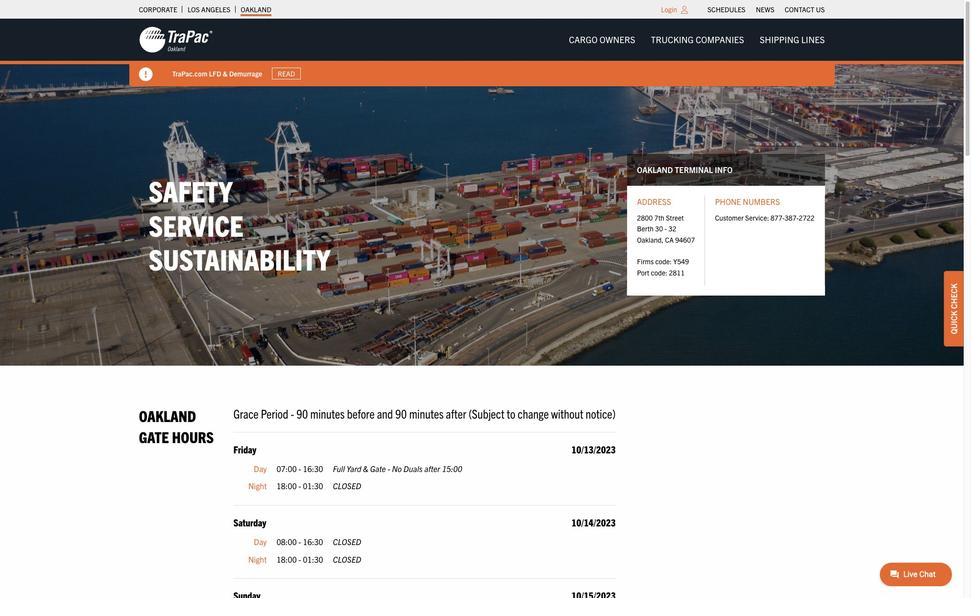 Task type: locate. For each thing, give the bounding box(es) containing it.
los angeles link
[[188, 2, 231, 16]]

after left (subject
[[446, 405, 467, 421]]

1 vertical spatial after
[[425, 464, 440, 473]]

1 horizontal spatial oakland
[[241, 5, 272, 14]]

check
[[950, 283, 959, 309]]

2 day from the top
[[254, 537, 267, 547]]

night down saturday
[[248, 554, 267, 564]]

0 vertical spatial day
[[254, 464, 267, 473]]

0 vertical spatial menu bar
[[703, 2, 830, 16]]

oakland image
[[139, 26, 213, 53]]

2 vertical spatial oakland
[[139, 406, 196, 425]]

trucking companies
[[651, 34, 745, 45]]

full
[[333, 464, 345, 473]]

- right period
[[291, 405, 294, 421]]

18:00
[[277, 481, 297, 491], [277, 554, 297, 564]]

oakland,
[[637, 235, 664, 244]]

2 01:30 from the top
[[303, 554, 323, 564]]

18:00 for friday
[[277, 481, 297, 491]]

phone
[[715, 197, 741, 207]]

0 horizontal spatial minutes
[[310, 405, 345, 421]]

10/13/2023
[[572, 443, 616, 455]]

& right yard
[[363, 464, 369, 473]]

day down the friday
[[254, 464, 267, 473]]

phone numbers
[[715, 197, 780, 207]]

safety
[[149, 173, 233, 208]]

01:30 down the 07:00 - 16:30
[[303, 481, 323, 491]]

2 horizontal spatial oakland
[[637, 165, 673, 174]]

menu bar up shipping
[[703, 2, 830, 16]]

code: right port
[[651, 268, 668, 277]]

corporate
[[139, 5, 177, 14]]

0 vertical spatial 16:30
[[303, 464, 323, 473]]

closed for saturday
[[333, 554, 361, 564]]

0 horizontal spatial &
[[223, 69, 228, 78]]

read link
[[272, 68, 301, 80]]

01:30 down '08:00 - 16:30'
[[303, 554, 323, 564]]

- left no
[[388, 464, 390, 473]]

&
[[223, 69, 228, 78], [363, 464, 369, 473]]

1 vertical spatial day
[[254, 537, 267, 547]]

trucking companies link
[[643, 30, 752, 50]]

before
[[347, 405, 375, 421]]

& for demurrage
[[223, 69, 228, 78]]

3 closed from the top
[[333, 554, 361, 564]]

banner
[[0, 19, 972, 86]]

0 vertical spatial 18:00 - 01:30
[[277, 481, 323, 491]]

notice)
[[586, 405, 616, 421]]

18:00 - 01:30
[[277, 481, 323, 491], [277, 554, 323, 564]]

full yard & gate - no duals after 15:00
[[333, 464, 462, 473]]

1 vertical spatial night
[[248, 554, 267, 564]]

& right lfd
[[223, 69, 228, 78]]

code:
[[656, 257, 672, 266], [651, 268, 668, 277]]

oakland
[[241, 5, 272, 14], [637, 165, 673, 174], [139, 406, 196, 425]]

2 16:30 from the top
[[303, 537, 323, 547]]

night for friday
[[248, 481, 267, 491]]

1 vertical spatial 18:00
[[277, 554, 297, 564]]

16:30 left full
[[303, 464, 323, 473]]

7th
[[655, 213, 665, 222]]

news link
[[756, 2, 775, 16]]

1 vertical spatial oakland
[[637, 165, 673, 174]]

01:30
[[303, 481, 323, 491], [303, 554, 323, 564]]

gate left no
[[370, 464, 386, 473]]

port
[[637, 268, 650, 277]]

30
[[656, 224, 663, 233]]

1 night from the top
[[248, 481, 267, 491]]

1 minutes from the left
[[310, 405, 345, 421]]

night up saturday
[[248, 481, 267, 491]]

1 horizontal spatial 90
[[395, 405, 407, 421]]

oakland up 'hours'
[[139, 406, 196, 425]]

us
[[816, 5, 825, 14]]

lines
[[802, 34, 825, 45]]

- left '32'
[[665, 224, 667, 233]]

1 vertical spatial closed
[[333, 537, 361, 547]]

(subject
[[469, 405, 505, 421]]

duals
[[404, 464, 423, 473]]

without
[[551, 405, 584, 421]]

friday
[[234, 443, 257, 455]]

1 vertical spatial &
[[363, 464, 369, 473]]

schedules
[[708, 5, 746, 14]]

1 18:00 - 01:30 from the top
[[277, 481, 323, 491]]

18:00 down 08:00
[[277, 554, 297, 564]]

07:00
[[277, 464, 297, 473]]

1 vertical spatial 18:00 - 01:30
[[277, 554, 323, 564]]

los
[[188, 5, 200, 14]]

minutes right the and on the bottom left
[[409, 405, 444, 421]]

90 right period
[[297, 405, 308, 421]]

numbers
[[743, 197, 780, 207]]

1 18:00 from the top
[[277, 481, 297, 491]]

1 vertical spatial gate
[[370, 464, 386, 473]]

after right duals
[[425, 464, 440, 473]]

08:00 - 16:30
[[277, 537, 323, 547]]

customer
[[715, 213, 744, 222]]

1 vertical spatial menu bar
[[561, 30, 833, 50]]

-
[[665, 224, 667, 233], [291, 405, 294, 421], [299, 464, 301, 473], [388, 464, 390, 473], [299, 481, 301, 491], [299, 537, 301, 547], [299, 554, 301, 564]]

menu bar down light image
[[561, 30, 833, 50]]

minutes
[[310, 405, 345, 421], [409, 405, 444, 421]]

day down saturday
[[254, 537, 267, 547]]

15:00
[[442, 464, 462, 473]]

gate left 'hours'
[[139, 427, 169, 446]]

change
[[518, 405, 549, 421]]

90
[[297, 405, 308, 421], [395, 405, 407, 421]]

2 18:00 from the top
[[277, 554, 297, 564]]

0 vertical spatial gate
[[139, 427, 169, 446]]

night for saturday
[[248, 554, 267, 564]]

1 closed from the top
[[333, 481, 361, 491]]

shipping lines link
[[752, 30, 833, 50]]

0 vertical spatial 18:00
[[277, 481, 297, 491]]

0 horizontal spatial gate
[[139, 427, 169, 446]]

gate
[[139, 427, 169, 446], [370, 464, 386, 473]]

0 vertical spatial closed
[[333, 481, 361, 491]]

1 01:30 from the top
[[303, 481, 323, 491]]

grace period - 90 minutes before and 90 minutes after (subject to change without notice)
[[234, 405, 616, 421]]

menu bar containing schedules
[[703, 2, 830, 16]]

0 vertical spatial after
[[446, 405, 467, 421]]

1 horizontal spatial &
[[363, 464, 369, 473]]

1 vertical spatial 01:30
[[303, 554, 323, 564]]

16:30 right 08:00
[[303, 537, 323, 547]]

menu bar
[[703, 2, 830, 16], [561, 30, 833, 50]]

08:00
[[277, 537, 297, 547]]

minutes left "before"
[[310, 405, 345, 421]]

address
[[637, 197, 672, 207]]

los angeles
[[188, 5, 231, 14]]

menu bar containing cargo owners
[[561, 30, 833, 50]]

0 vertical spatial night
[[248, 481, 267, 491]]

90 right the and on the bottom left
[[395, 405, 407, 421]]

closed
[[333, 481, 361, 491], [333, 537, 361, 547], [333, 554, 361, 564]]

0 vertical spatial 01:30
[[303, 481, 323, 491]]

1 horizontal spatial minutes
[[409, 405, 444, 421]]

0 vertical spatial &
[[223, 69, 228, 78]]

no
[[392, 464, 402, 473]]

- down the 07:00 - 16:30
[[299, 481, 301, 491]]

oakland inside oakland gate hours
[[139, 406, 196, 425]]

0 vertical spatial oakland
[[241, 5, 272, 14]]

0 horizontal spatial after
[[425, 464, 440, 473]]

quick
[[950, 311, 959, 334]]

01:30 for saturday
[[303, 554, 323, 564]]

light image
[[681, 6, 688, 14]]

and
[[377, 405, 393, 421]]

saturday
[[234, 516, 267, 528]]

2 night from the top
[[248, 554, 267, 564]]

gate inside oakland gate hours
[[139, 427, 169, 446]]

1 16:30 from the top
[[303, 464, 323, 473]]

oakland right angeles
[[241, 5, 272, 14]]

day
[[254, 464, 267, 473], [254, 537, 267, 547]]

18:00 - 01:30 down '08:00 - 16:30'
[[277, 554, 323, 564]]

to
[[507, 405, 516, 421]]

0 horizontal spatial 90
[[297, 405, 308, 421]]

1 day from the top
[[254, 464, 267, 473]]

16:30
[[303, 464, 323, 473], [303, 537, 323, 547]]

night
[[248, 481, 267, 491], [248, 554, 267, 564]]

1 90 from the left
[[297, 405, 308, 421]]

& for gate
[[363, 464, 369, 473]]

oakland up address
[[637, 165, 673, 174]]

18:00 down 07:00
[[277, 481, 297, 491]]

2 18:00 - 01:30 from the top
[[277, 554, 323, 564]]

1 vertical spatial 16:30
[[303, 537, 323, 547]]

2 vertical spatial closed
[[333, 554, 361, 564]]

2 closed from the top
[[333, 537, 361, 547]]

code: up 2811
[[656, 257, 672, 266]]

- right 07:00
[[299, 464, 301, 473]]

0 horizontal spatial oakland
[[139, 406, 196, 425]]

18:00 - 01:30 down the 07:00 - 16:30
[[277, 481, 323, 491]]



Task type: describe. For each thing, give the bounding box(es) containing it.
cargo owners
[[569, 34, 636, 45]]

contact
[[785, 5, 815, 14]]

login link
[[661, 5, 678, 14]]

oakland gate hours
[[139, 406, 214, 446]]

oakland link
[[241, 2, 272, 16]]

service
[[149, 207, 244, 242]]

grace
[[234, 405, 259, 421]]

0 vertical spatial code:
[[656, 257, 672, 266]]

16:30 for saturday
[[303, 537, 323, 547]]

1 horizontal spatial gate
[[370, 464, 386, 473]]

- right 08:00
[[299, 537, 301, 547]]

closed for friday
[[333, 481, 361, 491]]

18:00 - 01:30 for friday
[[277, 481, 323, 491]]

contact us
[[785, 5, 825, 14]]

quick check link
[[945, 271, 964, 347]]

shipping lines
[[760, 34, 825, 45]]

10/14/2023
[[572, 516, 616, 528]]

sustainability
[[149, 241, 331, 277]]

ca
[[665, 235, 674, 244]]

news
[[756, 5, 775, 14]]

387-
[[785, 213, 799, 222]]

day for friday
[[254, 464, 267, 473]]

period
[[261, 405, 289, 421]]

trapac.com lfd & demurrage
[[172, 69, 262, 78]]

shipping
[[760, 34, 800, 45]]

cargo
[[569, 34, 598, 45]]

cargo owners link
[[561, 30, 643, 50]]

18:00 for saturday
[[277, 554, 297, 564]]

18:00 - 01:30 for saturday
[[277, 554, 323, 564]]

1 vertical spatial code:
[[651, 268, 668, 277]]

1 horizontal spatial after
[[446, 405, 467, 421]]

hours
[[172, 427, 214, 446]]

schedules link
[[708, 2, 746, 16]]

oakland for oakland terminal info
[[637, 165, 673, 174]]

oakland for oakland gate hours
[[139, 406, 196, 425]]

safety service sustainability
[[149, 173, 331, 277]]

read
[[278, 69, 295, 78]]

firms
[[637, 257, 654, 266]]

berth
[[637, 224, 654, 233]]

01:30 for friday
[[303, 481, 323, 491]]

angeles
[[201, 5, 231, 14]]

companies
[[696, 34, 745, 45]]

877-
[[771, 213, 785, 222]]

corporate link
[[139, 2, 177, 16]]

customer service: 877-387-2722
[[715, 213, 815, 222]]

94607
[[676, 235, 695, 244]]

terminal
[[675, 165, 713, 174]]

trucking
[[651, 34, 694, 45]]

oakland terminal info
[[637, 165, 733, 174]]

day for saturday
[[254, 537, 267, 547]]

y549
[[674, 257, 689, 266]]

2 minutes from the left
[[409, 405, 444, 421]]

- down '08:00 - 16:30'
[[299, 554, 301, 564]]

lfd
[[209, 69, 221, 78]]

2800
[[637, 213, 653, 222]]

quick check
[[950, 283, 959, 334]]

2811
[[669, 268, 685, 277]]

2800 7th street berth 30 - 32 oakland, ca 94607
[[637, 213, 695, 244]]

banner containing cargo owners
[[0, 19, 972, 86]]

contact us link
[[785, 2, 825, 16]]

2 90 from the left
[[395, 405, 407, 421]]

service:
[[746, 213, 769, 222]]

2722
[[799, 213, 815, 222]]

trapac.com
[[172, 69, 208, 78]]

16:30 for friday
[[303, 464, 323, 473]]

demurrage
[[229, 69, 262, 78]]

login
[[661, 5, 678, 14]]

info
[[715, 165, 733, 174]]

oakland for oakland
[[241, 5, 272, 14]]

yard
[[347, 464, 362, 473]]

07:00 - 16:30
[[277, 464, 323, 473]]

- inside 2800 7th street berth 30 - 32 oakland, ca 94607
[[665, 224, 667, 233]]

solid image
[[139, 68, 153, 81]]

32
[[669, 224, 677, 233]]

firms code:  y549 port code:  2811
[[637, 257, 689, 277]]

owners
[[600, 34, 636, 45]]

street
[[666, 213, 684, 222]]



Task type: vqa. For each thing, say whether or not it's contained in the screenshot.
Sites
no



